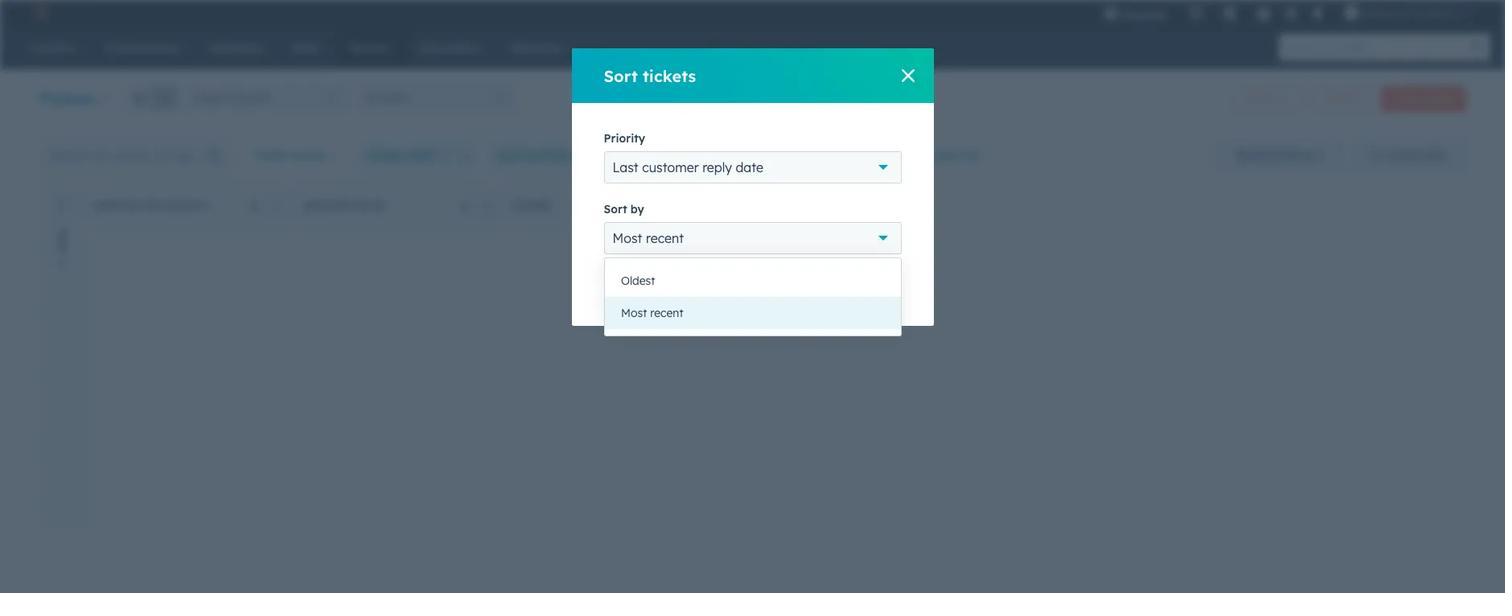 Task type: describe. For each thing, give the bounding box(es) containing it.
1
[[57, 262, 69, 267]]

tara schultz image
[[1345, 6, 1360, 20]]

advanced filters (4) button
[[772, 139, 921, 171]]

last customer reply date
[[613, 159, 764, 175]]

settings image
[[1284, 7, 1299, 21]]

(1) priority button
[[649, 139, 741, 171]]

board actions
[[1237, 148, 1315, 163]]

pipeline
[[234, 92, 269, 104]]

sort for sort tickets
[[604, 66, 638, 86]]

clear all button
[[921, 139, 990, 171]]

calling icon button
[[1183, 2, 1211, 23]]

hubspot link
[[19, 3, 60, 23]]

date inside last activity date popup button
[[571, 148, 597, 163]]

calling icon image
[[1190, 6, 1204, 21]]

create ticket
[[1395, 93, 1453, 105]]

(1) priority
[[659, 148, 720, 163]]

advanced filters (4)
[[799, 148, 911, 163]]

sort tickets dialog
[[572, 48, 934, 326]]

help image
[[1257, 7, 1272, 22]]

owner
[[292, 148, 327, 163]]

notifications image
[[1311, 7, 1326, 22]]

oldest
[[621, 274, 655, 288]]

upgrade image
[[1104, 7, 1119, 22]]

settings link
[[1282, 4, 1302, 21]]

most recent button
[[605, 297, 901, 329]]

all tickets
[[365, 92, 409, 104]]

create ticket button
[[1382, 86, 1467, 112]]

help button
[[1251, 0, 1278, 26]]

waiting on contact
[[93, 199, 209, 211]]

save button
[[604, 274, 671, 307]]

save view button
[[1354, 139, 1467, 171]]

all inside "button"
[[965, 148, 979, 163]]

0 for waiting on us
[[461, 199, 468, 211]]

hubspot image
[[29, 3, 48, 23]]

save for save
[[624, 283, 651, 298]]

priority inside popup button
[[677, 148, 720, 163]]

tickets banner
[[39, 81, 1467, 113]]

closed
[[512, 199, 552, 211]]

ticket
[[254, 148, 289, 163]]

n e w
[[57, 229, 69, 252]]

create date button
[[358, 139, 456, 171]]

marketplaces image
[[1224, 7, 1238, 22]]

n
[[57, 229, 69, 236]]

save for save view
[[1391, 148, 1418, 163]]

(4)
[[895, 148, 911, 163]]

(1)
[[659, 148, 674, 163]]

0 for waiting on contact
[[252, 199, 258, 211]]

tickets for sort tickets
[[643, 66, 696, 86]]

create for create date
[[368, 148, 406, 163]]

sort for sort by
[[604, 202, 627, 216]]

all inside popup button
[[365, 92, 376, 104]]

priority inside sort tickets "dialog"
[[604, 131, 645, 146]]

marketplaces button
[[1214, 0, 1248, 26]]

recent inside button
[[651, 306, 684, 320]]

menu containing apoptosis studios 2
[[1093, 0, 1486, 26]]

advanced
[[799, 148, 855, 163]]

board
[[1237, 148, 1271, 163]]

import button
[[1312, 86, 1372, 112]]

last activity date button
[[487, 139, 618, 171]]

filters
[[859, 148, 891, 163]]

sort by
[[604, 202, 644, 216]]

group inside tickets banner
[[127, 85, 178, 111]]



Task type: vqa. For each thing, say whether or not it's contained in the screenshot.
seventh caret icon from the top of the page
no



Task type: locate. For each thing, give the bounding box(es) containing it.
sort tickets
[[604, 66, 696, 86]]

on for contact
[[144, 199, 159, 211]]

on for us
[[353, 199, 369, 211]]

ticket
[[1428, 93, 1453, 105]]

2 waiting from the left
[[303, 199, 350, 211]]

menu
[[1093, 0, 1486, 26]]

create inside popup button
[[368, 148, 406, 163]]

waiting for waiting on contact
[[93, 199, 141, 211]]

e
[[57, 236, 69, 242]]

1 vertical spatial all
[[965, 148, 979, 163]]

tickets inside "dialog"
[[643, 66, 696, 86]]

1 horizontal spatial tickets
[[643, 66, 696, 86]]

search button
[[1464, 34, 1491, 61]]

0 vertical spatial sort
[[604, 66, 638, 86]]

actions button
[[1232, 86, 1303, 112]]

studios
[[1415, 6, 1452, 19]]

ticket owner
[[254, 148, 327, 163]]

1 horizontal spatial all
[[965, 148, 979, 163]]

0 left closed
[[461, 199, 468, 211]]

1 vertical spatial tickets
[[379, 92, 409, 104]]

search image
[[1472, 42, 1483, 53]]

priority
[[604, 131, 645, 146], [677, 148, 720, 163]]

create left ticket at the top of the page
[[1395, 93, 1426, 105]]

all tickets button
[[358, 85, 519, 111]]

1 vertical spatial most recent
[[621, 306, 684, 320]]

most recent down the by
[[613, 230, 684, 246]]

all
[[365, 92, 376, 104], [965, 148, 979, 163]]

2 0 from the left
[[461, 199, 468, 211]]

close image
[[902, 69, 915, 82]]

w
[[57, 242, 69, 252]]

0 vertical spatial priority
[[604, 131, 645, 146]]

notifications button
[[1305, 0, 1332, 26]]

activity
[[525, 148, 568, 163]]

2 sort from the top
[[604, 202, 627, 216]]

apoptosis
[[1363, 6, 1412, 19]]

0 horizontal spatial tickets
[[379, 92, 409, 104]]

0 vertical spatial recent
[[646, 230, 684, 246]]

tickets inside popup button
[[379, 92, 409, 104]]

most recent inside dropdown button
[[613, 230, 684, 246]]

most recent down oldest
[[621, 306, 684, 320]]

most down oldest
[[621, 306, 647, 320]]

1 waiting from the left
[[93, 199, 141, 211]]

last activity date
[[497, 148, 597, 163]]

apoptosis studios 2 button
[[1336, 0, 1485, 26]]

1 vertical spatial most
[[621, 306, 647, 320]]

0 horizontal spatial create
[[368, 148, 406, 163]]

last left activity
[[497, 148, 521, 163]]

support
[[194, 92, 231, 104]]

create for create ticket
[[1395, 93, 1426, 105]]

create date
[[368, 148, 435, 163]]

0 vertical spatial tickets
[[643, 66, 696, 86]]

create up us
[[368, 148, 406, 163]]

last for last activity date
[[497, 148, 521, 163]]

on left 'contact'
[[144, 199, 159, 211]]

0 horizontal spatial 0
[[252, 199, 258, 211]]

clear all
[[932, 148, 979, 163]]

0 horizontal spatial save
[[624, 283, 651, 298]]

waiting on us
[[303, 199, 385, 211]]

list box
[[605, 258, 901, 336]]

us
[[372, 199, 385, 211]]

apoptosis studios 2
[[1363, 6, 1461, 19]]

save view
[[1391, 148, 1447, 163]]

last inside popup button
[[497, 148, 521, 163]]

last customer reply date button
[[604, 151, 902, 183]]

support pipeline button
[[187, 85, 348, 111]]

by
[[631, 202, 644, 216]]

date
[[409, 148, 435, 163], [571, 148, 597, 163], [736, 159, 764, 175]]

save
[[1391, 148, 1418, 163], [624, 283, 651, 298]]

recent inside dropdown button
[[646, 230, 684, 246]]

waiting down search id, name, or description search field
[[93, 199, 141, 211]]

date inside create date popup button
[[409, 148, 435, 163]]

tickets
[[39, 88, 96, 108]]

cancel button
[[681, 274, 759, 307]]

support pipeline
[[194, 92, 269, 104]]

Search ID, name, or description search field
[[39, 139, 234, 171]]

waiting for waiting on us
[[303, 199, 350, 211]]

most
[[613, 230, 643, 246], [621, 306, 647, 320]]

board actions button
[[1217, 139, 1344, 171]]

save inside sort tickets "dialog"
[[624, 283, 651, 298]]

1 vertical spatial recent
[[651, 306, 684, 320]]

1 horizontal spatial create
[[1395, 93, 1426, 105]]

create inside button
[[1395, 93, 1426, 105]]

0 vertical spatial most
[[613, 230, 643, 246]]

0 horizontal spatial priority
[[604, 131, 645, 146]]

waiting
[[93, 199, 141, 211], [303, 199, 350, 211]]

most recent inside button
[[621, 306, 684, 320]]

0 vertical spatial all
[[365, 92, 376, 104]]

import
[[1326, 93, 1358, 105]]

date right activity
[[571, 148, 597, 163]]

2
[[1455, 6, 1461, 19]]

0 horizontal spatial all
[[365, 92, 376, 104]]

recent
[[646, 230, 684, 246], [651, 306, 684, 320]]

1 vertical spatial sort
[[604, 202, 627, 216]]

create
[[1395, 93, 1426, 105], [368, 148, 406, 163]]

0 vertical spatial create
[[1395, 93, 1426, 105]]

actions
[[1246, 93, 1279, 105]]

0 down "ticket"
[[252, 199, 258, 211]]

1 sort from the top
[[604, 66, 638, 86]]

actions
[[1274, 148, 1315, 163]]

most recent
[[613, 230, 684, 246], [621, 306, 684, 320]]

date right the "reply"
[[736, 159, 764, 175]]

upgrade
[[1122, 8, 1167, 21]]

group
[[127, 85, 178, 111]]

tickets for all tickets
[[379, 92, 409, 104]]

2 on from the left
[[353, 199, 369, 211]]

0 horizontal spatial on
[[144, 199, 159, 211]]

1 vertical spatial save
[[624, 283, 651, 298]]

1 horizontal spatial last
[[613, 159, 639, 175]]

1 horizontal spatial save
[[1391, 148, 1418, 163]]

1 horizontal spatial 0
[[461, 199, 468, 211]]

waiting left us
[[303, 199, 350, 211]]

all up create date
[[365, 92, 376, 104]]

1 vertical spatial create
[[368, 148, 406, 163]]

2 horizontal spatial date
[[736, 159, 764, 175]]

tickets up "(1)"
[[643, 66, 696, 86]]

customer
[[642, 159, 699, 175]]

list box containing oldest
[[605, 258, 901, 336]]

reply
[[703, 159, 732, 175]]

1 horizontal spatial date
[[571, 148, 597, 163]]

ticket owner button
[[244, 139, 348, 171]]

1 0 from the left
[[252, 199, 258, 211]]

0 vertical spatial save
[[1391, 148, 1418, 163]]

menu item
[[1179, 0, 1182, 26]]

tickets
[[643, 66, 696, 86], [379, 92, 409, 104]]

recent down oldest
[[651, 306, 684, 320]]

1 vertical spatial priority
[[677, 148, 720, 163]]

view
[[1421, 148, 1447, 163]]

last for last customer reply date
[[613, 159, 639, 175]]

tickets up create date
[[379, 92, 409, 104]]

sort
[[604, 66, 638, 86], [604, 202, 627, 216]]

1 horizontal spatial priority
[[677, 148, 720, 163]]

date down all tickets popup button at the left top
[[409, 148, 435, 163]]

date inside last customer reply date popup button
[[736, 159, 764, 175]]

0 horizontal spatial last
[[497, 148, 521, 163]]

on left us
[[353, 199, 369, 211]]

all right clear
[[965, 148, 979, 163]]

last
[[497, 148, 521, 163], [613, 159, 639, 175]]

0
[[252, 199, 258, 211], [461, 199, 468, 211]]

0 horizontal spatial waiting
[[93, 199, 141, 211]]

cancel
[[701, 283, 739, 298]]

last up sort by
[[613, 159, 639, 175]]

most recent button
[[604, 222, 902, 254]]

recent up oldest
[[646, 230, 684, 246]]

most down sort by
[[613, 230, 643, 246]]

1 on from the left
[[144, 199, 159, 211]]

most inside dropdown button
[[613, 230, 643, 246]]

1 horizontal spatial waiting
[[303, 199, 350, 211]]

contact
[[162, 199, 209, 211]]

1 horizontal spatial on
[[353, 199, 369, 211]]

on
[[144, 199, 159, 211], [353, 199, 369, 211]]

0 vertical spatial most recent
[[613, 230, 684, 246]]

Search HubSpot search field
[[1280, 34, 1477, 61]]

clear
[[932, 148, 961, 163]]

oldest button
[[605, 265, 901, 297]]

last inside popup button
[[613, 159, 639, 175]]

0 horizontal spatial date
[[409, 148, 435, 163]]

tickets button
[[39, 87, 111, 110]]

most inside button
[[621, 306, 647, 320]]



